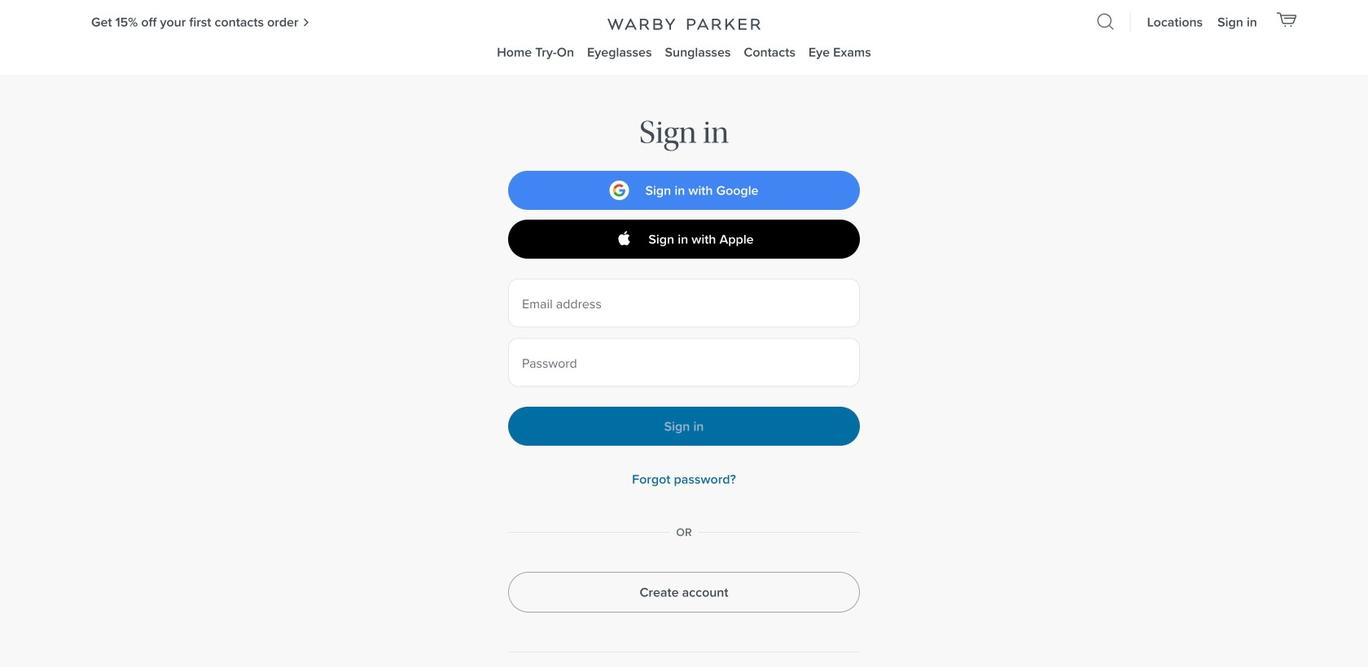 Task type: describe. For each thing, give the bounding box(es) containing it.
header search image
[[1098, 13, 1115, 31]]

Email address email field
[[522, 303, 846, 320]]

navigation element
[[0, 0, 1368, 75]]

cart image
[[1276, 12, 1297, 27]]

Password password field
[[520, 360, 809, 377]]

warby parker logo image
[[606, 18, 763, 31]]



Task type: vqa. For each thing, say whether or not it's contained in the screenshot.
First and last name 'text box'
no



